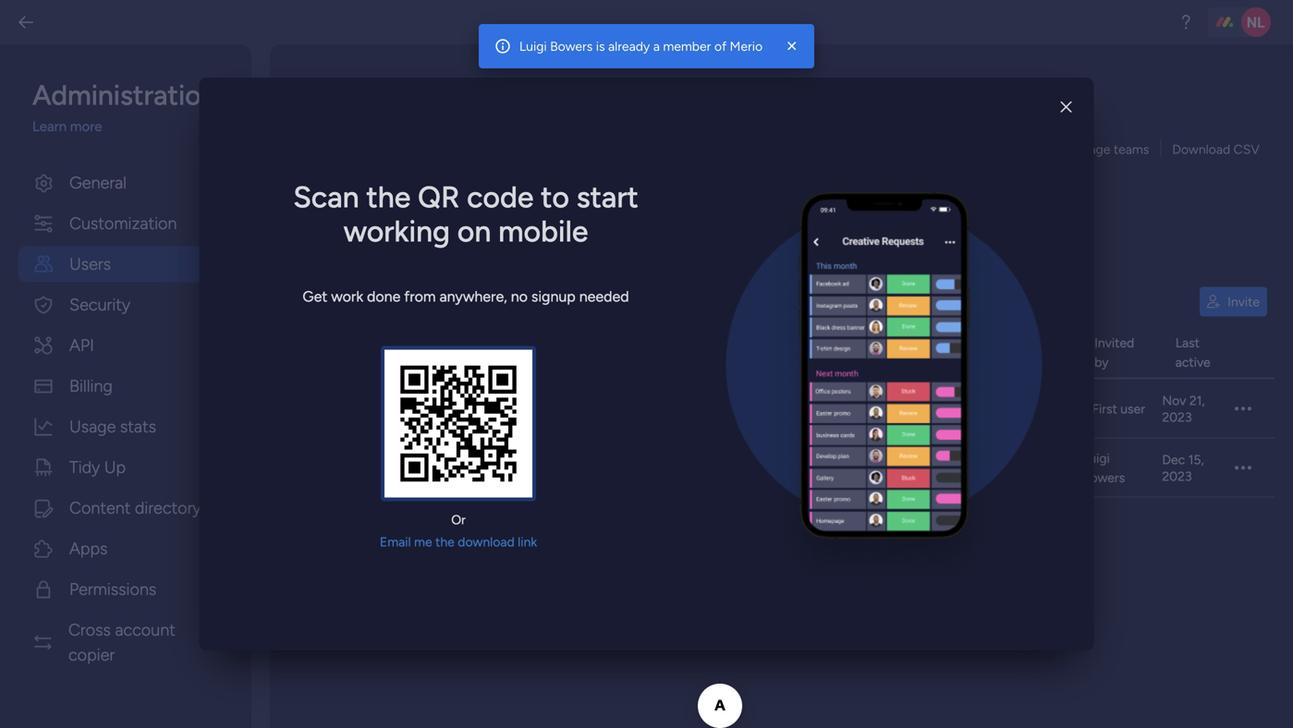 Task type: vqa. For each thing, say whether or not it's contained in the screenshot.
barb.dwyer@gmail.com icon
no



Task type: locate. For each thing, give the bounding box(es) containing it.
luigi up noah at the left
[[391, 401, 419, 417]]

1 horizontal spatial luigi
[[520, 38, 547, 54]]

1 horizontal spatial close image
[[1061, 101, 1072, 114]]

help image
[[1177, 13, 1196, 31]]

noah lott
[[391, 460, 450, 476]]

1 horizontal spatial luigi bowers link
[[1083, 449, 1155, 488]]

1 v2 ellipsis image from the top
[[1235, 401, 1252, 418]]

add or edit team image
[[952, 454, 980, 482]]

0 horizontal spatial bowers
[[422, 401, 465, 417]]

the
[[367, 180, 411, 215], [436, 534, 455, 550]]

copier
[[68, 645, 115, 665]]

ownership right automations
[[771, 88, 844, 107]]

products
[[764, 345, 816, 361]]

invited
[[1095, 335, 1135, 351]]

scan the qr code to start working on mobile
[[293, 180, 639, 249]]

2 vertical spatial luigi
[[1083, 451, 1110, 466]]

close image
[[783, 37, 802, 55], [1061, 101, 1072, 114]]

bowers up lott
[[422, 401, 465, 417]]

0 horizontal spatial email
[[380, 534, 411, 550]]

the left qr
[[367, 180, 411, 215]]

luigi bowers link up noah lott
[[388, 400, 468, 418]]

1 vertical spatial close image
[[1061, 101, 1072, 114]]

first user
[[1092, 401, 1146, 417]]

content directory button
[[18, 491, 233, 527]]

1 vertical spatial the
[[436, 534, 455, 550]]

nov 21, 2023 down active
[[1163, 393, 1205, 425]]

ownership for board ownership
[[567, 88, 640, 107]]

1 vertical spatial v2 ellipsis image
[[1235, 460, 1252, 477]]

2 horizontal spatial luigi
[[1083, 451, 1110, 466]]

permissions button
[[18, 572, 233, 608]]

member
[[663, 38, 711, 54]]

last
[[1176, 335, 1200, 351]]

nov 21, 2023 right add or edit team icon
[[1017, 452, 1060, 485]]

1 row from the top
[[307, 328, 1275, 380]]

0 horizontal spatial luigi bowers
[[391, 401, 465, 417]]

bowers left is
[[550, 38, 593, 54]]

email
[[512, 345, 543, 361], [380, 534, 411, 550]]

luigi bowers link left the dec
[[1083, 449, 1155, 488]]

close image inside luigi bowers is already a member of merio alert
[[783, 37, 802, 55]]

close image up manage
[[1061, 101, 1072, 114]]

2 row from the top
[[307, 380, 1275, 439]]

ownership down is
[[567, 88, 640, 107]]

0 vertical spatial cell
[[314, 402, 329, 417]]

by
[[1095, 355, 1109, 370]]

security
[[69, 295, 130, 315]]

bowers down first
[[1083, 470, 1125, 486]]

2 v2 ellipsis image from the top
[[1235, 460, 1252, 477]]

row
[[307, 328, 1275, 380], [307, 380, 1275, 439], [307, 439, 1275, 498]]

1 horizontal spatial ownership
[[771, 88, 844, 107]]

merio
[[730, 38, 763, 54]]

ownership for automations ownership
[[771, 88, 844, 107]]

0 vertical spatial the
[[367, 180, 411, 215]]

0 horizontal spatial the
[[367, 180, 411, 215]]

1 cell from the top
[[314, 402, 329, 417]]

needed
[[579, 288, 629, 306]]

stats
[[120, 417, 156, 437]]

get work done from anywhere, no signup needed
[[303, 288, 629, 306]]

0 vertical spatial email
[[512, 345, 543, 361]]

1 vertical spatial luigi bowers
[[1083, 451, 1125, 486]]

0 horizontal spatial luigi bowers link
[[388, 400, 468, 418]]

1 horizontal spatial luigi bowers
[[1083, 451, 1125, 486]]

teams
[[1114, 141, 1150, 157]]

0 vertical spatial luigi bowers
[[391, 401, 465, 417]]

me
[[414, 534, 432, 550]]

nov right user in the bottom of the page
[[1163, 393, 1187, 409]]

results
[[374, 294, 413, 310]]

0 horizontal spatial ownership
[[567, 88, 640, 107]]

tidy
[[69, 458, 100, 478]]

name
[[344, 345, 379, 361]]

apps button
[[18, 531, 233, 567]]

from
[[404, 288, 436, 306]]

0 horizontal spatial close image
[[783, 37, 802, 55]]

0 vertical spatial v2 ellipsis image
[[1235, 401, 1252, 418]]

1 vertical spatial email
[[380, 534, 411, 550]]

working
[[344, 214, 450, 249]]

1 vertical spatial luigi
[[391, 401, 419, 417]]

tidy up button
[[18, 450, 233, 486]]

luigi up board
[[520, 38, 547, 54]]

the right me on the bottom left of the page
[[436, 534, 455, 550]]

3 row from the top
[[307, 439, 1275, 498]]

2 ownership from the left
[[771, 88, 844, 107]]

email left me on the bottom left of the page
[[380, 534, 411, 550]]

active
[[848, 401, 885, 417], [848, 460, 885, 476]]

joined
[[1029, 345, 1068, 361]]

nov 21, 2023 down joined
[[1017, 393, 1060, 425]]

luigi bowers down first
[[1083, 451, 1125, 486]]

2 horizontal spatial bowers
[[1083, 470, 1125, 486]]

0 vertical spatial active
[[848, 401, 885, 417]]

cross account copier button
[[18, 613, 233, 674]]

luigi bowers up noah lott
[[391, 401, 465, 417]]

0 vertical spatial luigi
[[520, 38, 547, 54]]

cell
[[314, 402, 329, 417], [314, 461, 329, 476]]

21,
[[1045, 393, 1060, 409], [1190, 393, 1205, 409], [1045, 452, 1060, 468]]

1 horizontal spatial the
[[436, 534, 455, 550]]

qr
[[418, 180, 460, 215]]

0 horizontal spatial luigi
[[391, 401, 419, 417]]

users
[[69, 254, 111, 274]]

link
[[518, 534, 537, 550]]

2 cell from the top
[[314, 461, 329, 476]]

is
[[596, 38, 605, 54]]

invite button
[[1200, 287, 1268, 317]]

1 horizontal spatial bowers
[[550, 38, 593, 54]]

v2 ellipsis image
[[1235, 401, 1252, 418], [1235, 460, 1252, 477]]

2023 right add or edit team image at the bottom right of the page
[[1017, 410, 1047, 425]]

2023 down the dec
[[1163, 469, 1192, 485]]

close image right the merio
[[783, 37, 802, 55]]

column header inside row
[[314, 345, 329, 360]]

grid
[[307, 328, 1275, 711]]

ownership
[[567, 88, 640, 107], [771, 88, 844, 107]]

api button
[[18, 328, 233, 364]]

security button
[[18, 287, 233, 323]]

0 vertical spatial bowers
[[550, 38, 593, 54]]

csv
[[1234, 141, 1260, 157]]

directory
[[135, 498, 201, 518]]

0 vertical spatial close image
[[783, 37, 802, 55]]

showing: 2 results
[[307, 294, 413, 310]]

1 ownership from the left
[[567, 88, 640, 107]]

column header
[[314, 345, 329, 360]]

row containing nov 21, 2023
[[307, 380, 1275, 439]]

0 vertical spatial luigi bowers link
[[388, 400, 468, 418]]

the inside scan the qr code to start working on mobile
[[367, 180, 411, 215]]

board ownership link
[[503, 81, 658, 116]]

luigi down first
[[1083, 451, 1110, 466]]

2 active from the top
[[848, 460, 885, 476]]

1 vertical spatial bowers
[[422, 401, 465, 417]]

done
[[367, 288, 401, 306]]

luigi bowers is already a member of merio alert
[[479, 24, 815, 68]]

2 vertical spatial bowers
[[1083, 470, 1125, 486]]

1 vertical spatial active
[[848, 460, 885, 476]]

row group
[[307, 380, 1275, 498]]

1 vertical spatial cell
[[314, 461, 329, 476]]

download
[[458, 534, 515, 550]]

1 horizontal spatial email
[[512, 345, 543, 361]]

1 vertical spatial luigi bowers link
[[1083, 449, 1155, 488]]

nov 21, 2023
[[1017, 393, 1060, 425], [1163, 393, 1205, 425], [1017, 452, 1060, 485]]

21, down joined
[[1045, 393, 1060, 409]]

nov
[[1017, 393, 1042, 409], [1163, 393, 1187, 409], [1017, 452, 1042, 468]]

dec
[[1163, 452, 1186, 468]]

luigi bowers link
[[388, 400, 468, 418], [1083, 449, 1155, 488]]

learn
[[32, 118, 67, 135]]

email down the no
[[512, 345, 543, 361]]



Task type: describe. For each thing, give the bounding box(es) containing it.
teams
[[958, 345, 995, 361]]

cross account copier
[[68, 620, 175, 665]]

already
[[608, 38, 650, 54]]

invite
[[1228, 294, 1260, 310]]

code
[[467, 180, 534, 215]]

api
[[69, 336, 94, 356]]

anywhere,
[[440, 288, 507, 306]]

to
[[541, 180, 570, 215]]

row containing luigi bowers
[[307, 439, 1275, 498]]

user name/email
[[307, 210, 404, 226]]

up
[[104, 458, 126, 478]]

billing button
[[18, 368, 233, 405]]

no
[[511, 288, 528, 306]]

download
[[1173, 141, 1231, 157]]

general button
[[18, 165, 233, 201]]

departments
[[393, 88, 485, 107]]

customization
[[69, 214, 177, 233]]

add or edit team image
[[952, 395, 980, 423]]

v2 surface invite image
[[1208, 295, 1221, 309]]

usage
[[69, 417, 116, 437]]

15,
[[1189, 452, 1204, 468]]

work
[[331, 288, 363, 306]]

back to workspace image
[[17, 13, 35, 31]]

nov down joined
[[1017, 393, 1042, 409]]

email inside row
[[512, 345, 543, 361]]

luigi bowers is already a member of merio
[[520, 38, 763, 54]]

billing
[[69, 376, 113, 396]]

usage stats button
[[18, 409, 233, 445]]

2023 up the dec
[[1163, 410, 1192, 425]]

grid containing invited by
[[307, 328, 1275, 711]]

account
[[115, 620, 175, 640]]

noah
[[391, 460, 423, 476]]

bowers inside alert
[[550, 38, 593, 54]]

luigi inside luigi bowers
[[1083, 451, 1110, 466]]

user
[[307, 210, 334, 226]]

user
[[1121, 401, 1146, 417]]

2
[[364, 294, 371, 310]]

learn more link
[[32, 117, 233, 137]]

board ownership
[[522, 88, 640, 107]]

the inside or email me the download link
[[436, 534, 455, 550]]

or email me the download link
[[380, 512, 537, 550]]

noahlottofthings@gmail.com
[[509, 460, 678, 476]]

board
[[522, 88, 563, 107]]

mobile
[[498, 214, 588, 249]]

manage
[[1065, 141, 1111, 157]]

luigi inside alert
[[520, 38, 547, 54]]

apps
[[69, 539, 108, 559]]

customization button
[[18, 206, 233, 242]]

21, right add or edit team icon
[[1045, 452, 1060, 468]]

last active
[[1176, 335, 1211, 370]]

name/email
[[337, 210, 404, 226]]

lott
[[426, 460, 450, 476]]

nov right add or edit team icon
[[1017, 452, 1042, 468]]

content
[[69, 498, 131, 518]]

cross
[[68, 620, 111, 640]]

2023 inside dec 15, 2023
[[1163, 469, 1192, 485]]

first
[[1092, 401, 1118, 417]]

permissions
[[69, 580, 157, 600]]

users button
[[18, 246, 233, 282]]

departments link
[[374, 81, 503, 116]]

21, down active
[[1190, 393, 1205, 409]]

noah lott image
[[1242, 7, 1271, 37]]

noah lott link
[[388, 459, 453, 478]]

more
[[70, 118, 102, 135]]

manage teams
[[1065, 141, 1150, 157]]

row containing invited by
[[307, 328, 1275, 380]]

start
[[577, 180, 639, 215]]

signup
[[532, 288, 576, 306]]

Search text field
[[307, 235, 584, 265]]

scan
[[293, 180, 359, 215]]

row group containing nov 21, 2023
[[307, 380, 1275, 498]]

active
[[1176, 355, 1211, 370]]

usage stats
[[69, 417, 156, 437]]

general
[[69, 173, 127, 193]]

download csv button
[[1165, 135, 1268, 164]]

status
[[857, 345, 894, 361]]

cell for luigi bowers
[[314, 402, 329, 417]]

showing:
[[307, 294, 361, 310]]

content directory
[[69, 498, 201, 518]]

administration learn more
[[32, 79, 217, 135]]

of
[[715, 38, 727, 54]]

or
[[451, 512, 466, 528]]

manage teams button
[[1057, 135, 1157, 164]]

on
[[458, 214, 491, 249]]

automations ownership
[[677, 88, 844, 107]]

dec 15, 2023
[[1163, 452, 1204, 485]]

automations ownership link
[[658, 81, 863, 116]]

1 active from the top
[[848, 401, 885, 417]]

a
[[653, 38, 660, 54]]

cell for noah lott
[[314, 461, 329, 476]]

2023 right add or edit team icon
[[1017, 469, 1047, 485]]

get
[[303, 288, 328, 306]]

email inside or email me the download link
[[380, 534, 411, 550]]



